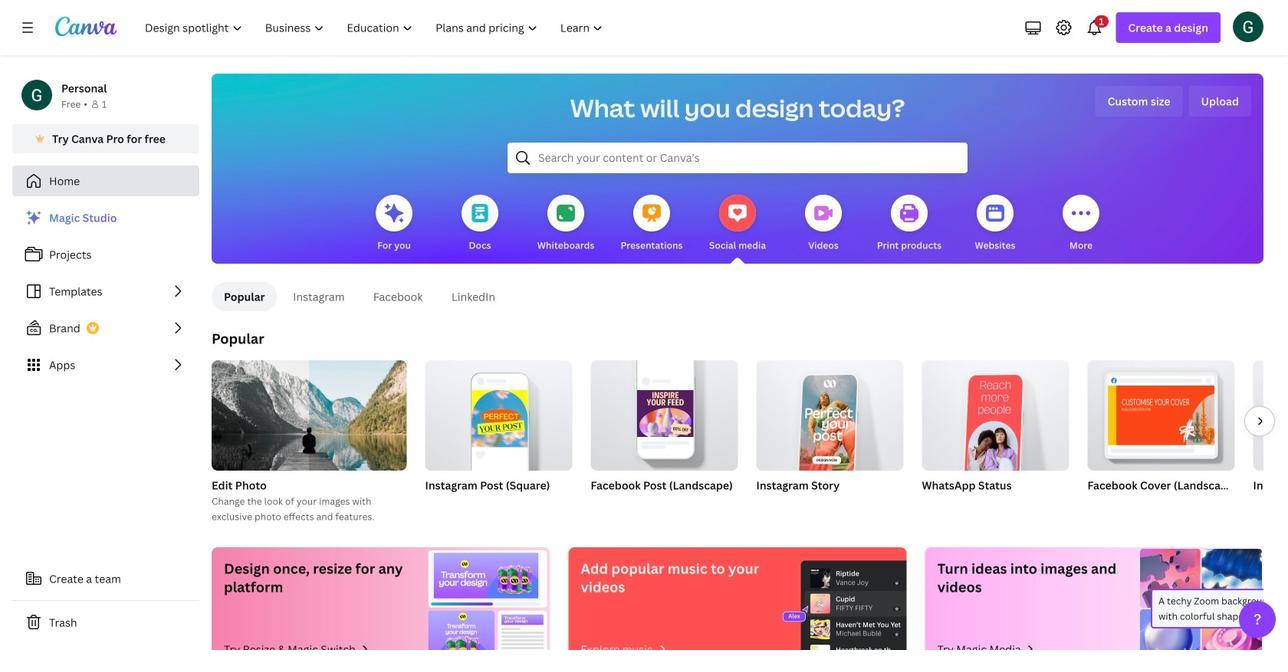 Task type: describe. For each thing, give the bounding box(es) containing it.
greg robinson image
[[1234, 11, 1264, 42]]



Task type: vqa. For each thing, say whether or not it's contained in the screenshot.
Edit to the bottom
no



Task type: locate. For each thing, give the bounding box(es) containing it.
list
[[12, 203, 199, 381]]

None search field
[[508, 143, 968, 173]]

Search search field
[[539, 143, 938, 173]]

group
[[425, 354, 573, 513], [425, 354, 573, 471], [591, 354, 738, 513], [591, 354, 738, 471], [757, 354, 904, 513], [757, 354, 904, 480], [212, 361, 407, 525], [923, 361, 1070, 513], [1088, 361, 1236, 513], [1254, 361, 1289, 513]]

top level navigation element
[[135, 12, 616, 43]]



